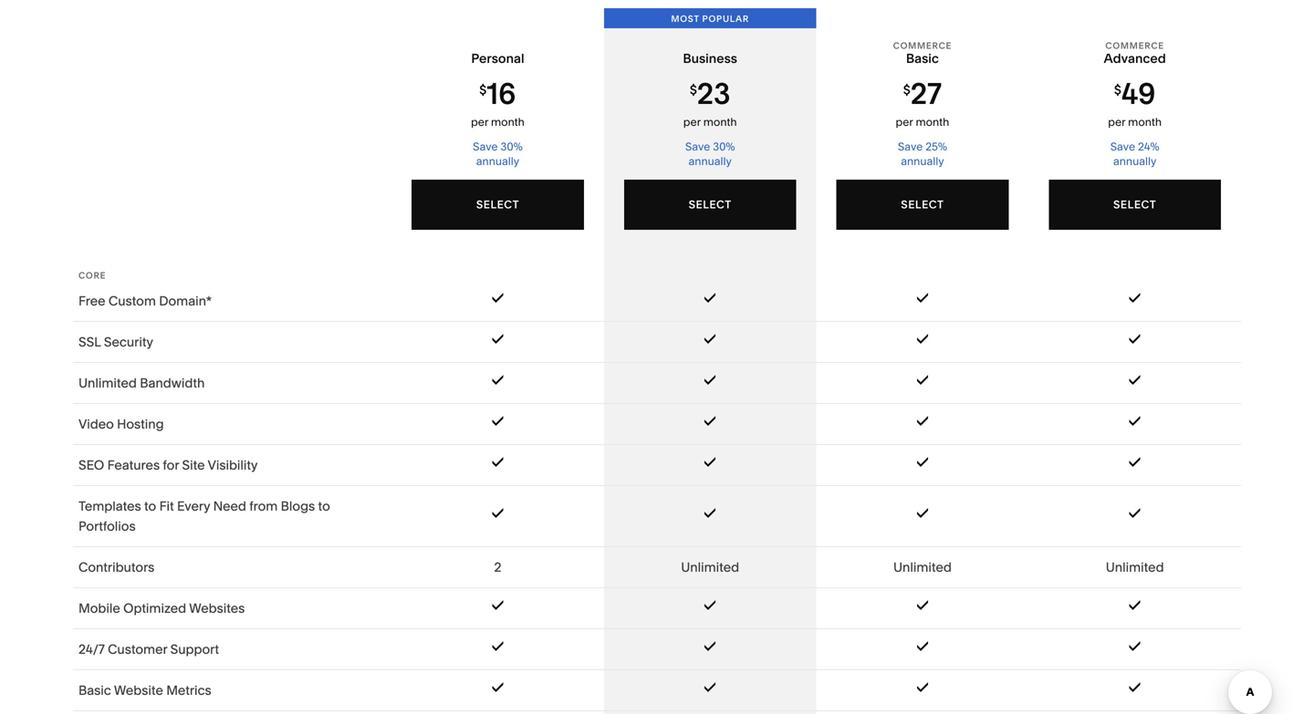 Task type: locate. For each thing, give the bounding box(es) containing it.
month inside $ 49 per month
[[1128, 115, 1162, 129]]

0 horizontal spatial basic
[[78, 683, 111, 699]]

0 vertical spatial your
[[588, 177, 631, 201]]

trial
[[459, 682, 482, 697]]

$ down business
[[690, 82, 697, 98]]

$ inside $ 16 per month
[[479, 82, 487, 98]]

portfolios
[[78, 519, 136, 534]]

2 $ from the left
[[690, 82, 697, 98]]

your left 'site.'
[[741, 682, 768, 697]]

per for 23
[[683, 115, 701, 129]]

1 horizontal spatial has
[[843, 177, 877, 201]]

$ for 16
[[479, 82, 487, 98]]

select button for 27
[[836, 180, 1009, 230]]

your left trial
[[429, 682, 456, 697]]

4 per from the left
[[1108, 115, 1125, 129]]

24%
[[1138, 140, 1159, 153]]

your right optimize
[[355, 502, 398, 527]]

save 30% annually
[[473, 140, 523, 168], [685, 140, 735, 168]]

continue
[[640, 682, 693, 697]]

$ 27 per month
[[896, 76, 949, 129]]

save 25% annually
[[898, 140, 947, 168]]

select button
[[412, 180, 584, 230], [624, 180, 796, 230], [836, 180, 1009, 230], [1049, 180, 1221, 230]]

has
[[843, 177, 877, 201], [485, 682, 506, 697]]

0 horizontal spatial store
[[403, 502, 453, 527]]

4 select button from the left
[[1049, 180, 1221, 230]]

select button for 23
[[624, 180, 796, 230]]

for
[[163, 458, 179, 473]]

annually for 49
[[1113, 155, 1156, 168]]

need
[[776, 217, 807, 232]]

website
[[635, 177, 712, 201]]

per for 49
[[1108, 115, 1125, 129]]

every
[[177, 499, 210, 514]]

select button for 49
[[1049, 180, 1221, 230]]

per
[[471, 115, 488, 129], [683, 115, 701, 129], [896, 115, 913, 129], [1108, 115, 1125, 129]]

$ inside the $ 23 per month
[[690, 82, 697, 98]]

4 select from the left
[[1113, 198, 1156, 211]]

1 horizontal spatial basic
[[906, 51, 939, 66]]

to
[[384, 29, 409, 60], [810, 217, 822, 232], [888, 217, 900, 232], [144, 499, 156, 514], [318, 499, 330, 514], [625, 682, 637, 697]]

save
[[473, 140, 498, 153], [685, 140, 710, 153], [898, 140, 923, 153], [1110, 140, 1135, 153]]

27
[[910, 76, 942, 111]]

most popular
[[671, 13, 749, 24]]

1 month from the left
[[491, 115, 525, 129]]

access
[[579, 217, 621, 232]]

1 vertical spatial has
[[485, 682, 506, 697]]

1 per from the left
[[471, 115, 488, 129]]

commerce down 'website' at the top of the page
[[624, 217, 693, 232]]

save down the $ 23 per month
[[685, 140, 710, 153]]

1 vertical spatial store
[[403, 502, 453, 527]]

save 30% annually down $ 16 per month
[[473, 140, 523, 168]]

1 horizontal spatial expired.
[[881, 177, 960, 201]]

save 24% annually
[[1110, 140, 1159, 168]]

$ inside $ 49 per month
[[1114, 82, 1121, 98]]

commerce advanced
[[1104, 40, 1166, 66]]

3 month from the left
[[916, 115, 949, 129]]

0 horizontal spatial your
[[429, 682, 456, 697]]

basic
[[906, 51, 939, 66], [78, 683, 111, 699]]

basic up 27
[[906, 51, 939, 66]]

1 save 30% annually from the left
[[473, 140, 523, 168]]

commerce up "49"
[[1105, 40, 1164, 51]]

16
[[487, 76, 516, 111]]

4 annually from the left
[[1113, 155, 1156, 168]]

$ 49 per month
[[1108, 76, 1162, 129]]

commerce up 27
[[893, 40, 952, 51]]

0 horizontal spatial expired.
[[509, 682, 558, 697]]

popular
[[702, 13, 749, 24]]

save inside save 24% annually
[[1110, 140, 1135, 153]]

1 horizontal spatial your
[[588, 177, 631, 201]]

3 per from the left
[[896, 115, 913, 129]]

basic website metrics
[[78, 683, 211, 699]]

30% down $ 16 per month
[[501, 140, 523, 153]]

advanced
[[1104, 51, 1166, 66]]

2 month from the left
[[703, 115, 737, 129]]

0 horizontal spatial commerce
[[624, 217, 693, 232]]

your
[[414, 29, 468, 60], [355, 502, 398, 527], [741, 682, 768, 697]]

30%
[[501, 140, 523, 153], [713, 140, 735, 153]]

annually down 25%
[[901, 155, 944, 168]]

per down "49"
[[1108, 115, 1125, 129]]

$ down commerce basic
[[903, 82, 910, 98]]

1 select button from the left
[[412, 180, 584, 230]]

0 vertical spatial your
[[414, 29, 468, 60]]

your for your trial has expired. subscribe to continue editing your site.
[[429, 682, 456, 697]]

$ 16 per month
[[471, 76, 525, 129]]

per down 16
[[471, 115, 488, 129]]

per inside $ 27 per month
[[896, 115, 913, 129]]

annually down $ 16 per month
[[476, 155, 519, 168]]

annually for 27
[[901, 155, 944, 168]]

3 select button from the left
[[836, 180, 1009, 230]]

annually inside the save 25% annually
[[901, 155, 944, 168]]

subscribe
[[825, 217, 885, 232]]

3 select from the left
[[901, 198, 944, 211]]

3 annually from the left
[[901, 155, 944, 168]]

select
[[476, 198, 519, 211], [689, 198, 732, 211], [901, 198, 944, 211], [1113, 198, 1156, 211]]

from
[[249, 499, 278, 514]]

per down 27
[[896, 115, 913, 129]]

month for 27
[[916, 115, 949, 129]]

personal
[[471, 51, 524, 66]]

0 vertical spatial store
[[474, 29, 537, 60]]

per inside $ 16 per month
[[471, 115, 488, 129]]

unlimited bandwidth
[[78, 375, 205, 391]]

24/7
[[78, 642, 105, 657]]

save 30% annually up 'website' at the top of the page
[[685, 140, 735, 168]]

annually up 'website' at the top of the page
[[688, 155, 732, 168]]

month up 24%
[[1128, 115, 1162, 129]]

expired. down the save 25% annually on the top right of page
[[881, 177, 960, 201]]

1 $ from the left
[[479, 82, 487, 98]]

select for 23
[[689, 198, 732, 211]]

0 horizontal spatial 30%
[[501, 140, 523, 153]]

$
[[479, 82, 487, 98], [690, 82, 697, 98], [903, 82, 910, 98], [1114, 82, 1121, 98]]

settings
[[30, 511, 87, 528]]

2 save from the left
[[685, 140, 710, 153]]

1 select from the left
[[476, 198, 519, 211]]

1 horizontal spatial 30%
[[713, 140, 735, 153]]

2 vertical spatial your
[[741, 682, 768, 697]]

per down '23'
[[683, 115, 701, 129]]

optimize your store
[[263, 502, 453, 527]]

to right welcome
[[384, 29, 409, 60]]

your left personal
[[414, 29, 468, 60]]

annually down 24%
[[1113, 155, 1156, 168]]

your up access
[[588, 177, 631, 201]]

1 horizontal spatial commerce
[[893, 40, 952, 51]]

metrics
[[166, 683, 211, 699]]

features,
[[696, 217, 748, 232]]

0 vertical spatial expired.
[[881, 177, 960, 201]]

month inside $ 16 per month
[[491, 115, 525, 129]]

has right trial
[[485, 682, 506, 697]]

templates
[[78, 499, 141, 514]]

to access commerce features, you need to subscribe to squarespace.
[[562, 217, 986, 232]]

save left 25%
[[898, 140, 923, 153]]

$ down personal
[[479, 82, 487, 98]]

24/7 customer support
[[78, 642, 219, 657]]

2 horizontal spatial your
[[741, 682, 768, 697]]

annually
[[476, 155, 519, 168], [688, 155, 732, 168], [901, 155, 944, 168], [1113, 155, 1156, 168]]

support
[[170, 642, 219, 657]]

expired.
[[881, 177, 960, 201], [509, 682, 558, 697]]

month
[[491, 115, 525, 129], [703, 115, 737, 129], [916, 115, 949, 129], [1128, 115, 1162, 129]]

per for 16
[[471, 115, 488, 129]]

3 $ from the left
[[903, 82, 910, 98]]

1 vertical spatial your
[[355, 502, 398, 527]]

month inside $ 27 per month
[[916, 115, 949, 129]]

$ 23 per month
[[683, 76, 737, 129]]

2 per from the left
[[683, 115, 701, 129]]

optimize
[[263, 502, 351, 527]]

save for 49
[[1110, 140, 1135, 153]]

ssl security
[[78, 334, 153, 350]]

save left 24%
[[1110, 140, 1135, 153]]

annually inside save 24% annually
[[1113, 155, 1156, 168]]

save for 27
[[898, 140, 923, 153]]

basic inside commerce basic
[[906, 51, 939, 66]]

store
[[474, 29, 537, 60], [403, 502, 453, 527]]

apple
[[73, 602, 104, 616]]

editing
[[696, 682, 739, 697]]

commerce inside commerce advanced
[[1105, 40, 1164, 51]]

0 horizontal spatial has
[[485, 682, 506, 697]]

2 annually from the left
[[688, 155, 732, 168]]

0 horizontal spatial save 30% annually
[[473, 140, 523, 168]]

$ down the advanced
[[1114, 82, 1121, 98]]

unlimited
[[78, 375, 137, 391], [681, 560, 739, 575], [893, 560, 952, 575], [1106, 560, 1164, 575]]

you
[[751, 217, 773, 232]]

month for 23
[[703, 115, 737, 129]]

welcome
[[263, 29, 378, 60]]

month down 16
[[491, 115, 525, 129]]

2 horizontal spatial commerce
[[1105, 40, 1164, 51]]

30% down the $ 23 per month
[[713, 140, 735, 153]]

month up 25%
[[916, 115, 949, 129]]

per inside $ 49 per month
[[1108, 115, 1125, 129]]

1 vertical spatial basic
[[78, 683, 111, 699]]

has up subscribe
[[843, 177, 877, 201]]

4 $ from the left
[[1114, 82, 1121, 98]]

0 vertical spatial has
[[843, 177, 877, 201]]

per inside the $ 23 per month
[[683, 115, 701, 129]]

expired. left subscribe
[[509, 682, 558, 697]]

23
[[697, 76, 731, 111]]

0 vertical spatial basic
[[906, 51, 939, 66]]

basic down 24/7
[[78, 683, 111, 699]]

2 select from the left
[[689, 198, 732, 211]]

month for 49
[[1128, 115, 1162, 129]]

save down $ 16 per month
[[473, 140, 498, 153]]

4 month from the left
[[1128, 115, 1162, 129]]

month down '23'
[[703, 115, 737, 129]]

commerce
[[893, 40, 952, 51], [1105, 40, 1164, 51], [624, 217, 693, 232]]

1 vertical spatial your
[[429, 682, 456, 697]]

2 select button from the left
[[624, 180, 796, 230]]

save inside the save 25% annually
[[898, 140, 923, 153]]

$ inside $ 27 per month
[[903, 82, 910, 98]]

subscribe
[[561, 682, 622, 697]]

your
[[588, 177, 631, 201], [429, 682, 456, 697]]

1 horizontal spatial save 30% annually
[[685, 140, 735, 168]]

4 save from the left
[[1110, 140, 1135, 153]]

apple.applelee2001@gmail.com
[[73, 617, 237, 630]]

3 save from the left
[[898, 140, 923, 153]]

month inside the $ 23 per month
[[703, 115, 737, 129]]



Task type: describe. For each thing, give the bounding box(es) containing it.
optimized
[[123, 601, 186, 616]]

domain*
[[159, 293, 212, 309]]

to
[[562, 217, 576, 232]]

to left continue
[[625, 682, 637, 697]]

1 horizontal spatial store
[[474, 29, 537, 60]]

visibility
[[208, 458, 258, 473]]

website
[[114, 683, 163, 699]]

annually for 23
[[688, 155, 732, 168]]

mobile
[[78, 601, 120, 616]]

0 horizontal spatial your
[[355, 502, 398, 527]]

security
[[104, 334, 153, 350]]

lee
[[107, 602, 126, 616]]

settings link
[[30, 510, 203, 531]]

to right need
[[810, 217, 822, 232]]

select for 49
[[1113, 198, 1156, 211]]

custom
[[108, 293, 156, 309]]

commerce for 27
[[893, 40, 952, 51]]

websites
[[189, 601, 245, 616]]

to right subscribe
[[888, 217, 900, 232]]

$ for 27
[[903, 82, 910, 98]]

bandwidth
[[140, 375, 205, 391]]

to left fit
[[144, 499, 156, 514]]

ssl
[[78, 334, 101, 350]]

need
[[213, 499, 246, 514]]

select for 27
[[901, 198, 944, 211]]

2
[[494, 560, 501, 575]]

site
[[182, 458, 205, 473]]

2 save 30% annually from the left
[[685, 140, 735, 168]]

free custom domain*
[[78, 293, 212, 309]]

your trial has expired. subscribe to continue editing your site.
[[429, 682, 795, 697]]

video hosting
[[78, 417, 164, 432]]

mobile optimized websites
[[78, 601, 245, 616]]

1 vertical spatial expired.
[[509, 682, 558, 697]]

customer
[[108, 642, 167, 657]]

blogs
[[281, 499, 315, 514]]

welcome to your store
[[263, 29, 537, 60]]

save for 23
[[685, 140, 710, 153]]

apple lee apple.applelee2001@gmail.com
[[73, 602, 237, 630]]

commerce basic
[[893, 40, 952, 66]]

1 annually from the left
[[476, 155, 519, 168]]

25%
[[925, 140, 947, 153]]

templates to fit every need from blogs to portfolios
[[78, 499, 330, 534]]

free
[[78, 293, 105, 309]]

1 30% from the left
[[501, 140, 523, 153]]

month for 16
[[491, 115, 525, 129]]

2 30% from the left
[[713, 140, 735, 153]]

seo features for site visibility
[[78, 458, 258, 473]]

contributors
[[78, 560, 154, 575]]

to right the blogs
[[318, 499, 330, 514]]

1 horizontal spatial your
[[414, 29, 468, 60]]

1 save from the left
[[473, 140, 498, 153]]

video
[[78, 417, 114, 432]]

features
[[107, 458, 160, 473]]

your website subscription has expired.
[[588, 177, 960, 201]]

your for your website subscription has expired.
[[588, 177, 631, 201]]

per for 27
[[896, 115, 913, 129]]

subscription
[[716, 177, 838, 201]]

hosting
[[117, 417, 164, 432]]

business
[[683, 51, 737, 66]]

49
[[1121, 76, 1156, 111]]

seo
[[78, 458, 104, 473]]

most
[[671, 13, 699, 24]]

squarespace.
[[903, 217, 986, 232]]

$ for 49
[[1114, 82, 1121, 98]]

site.
[[771, 682, 795, 697]]

core
[[78, 270, 106, 281]]

commerce for 49
[[1105, 40, 1164, 51]]

fit
[[159, 499, 174, 514]]

$ for 23
[[690, 82, 697, 98]]



Task type: vqa. For each thing, say whether or not it's contained in the screenshot.
THE A in "SUBSCRIPTION CHOOSE A SUBSCRIPTION PLAN."
no



